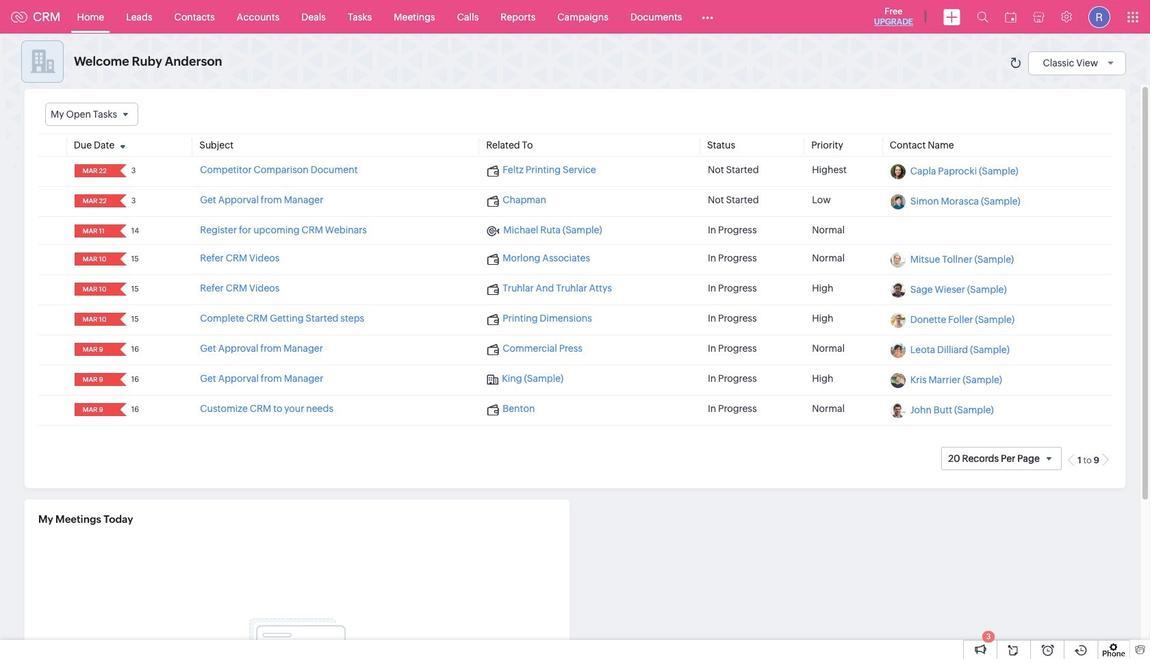 Task type: vqa. For each thing, say whether or not it's contained in the screenshot.
Calendar "image"
yes



Task type: locate. For each thing, give the bounding box(es) containing it.
create menu image
[[944, 9, 961, 25]]

calendar image
[[1005, 11, 1017, 22]]

create menu element
[[936, 0, 969, 33]]

None field
[[45, 103, 138, 126], [79, 165, 111, 178], [79, 195, 111, 208], [79, 225, 111, 238], [79, 253, 111, 266], [79, 283, 111, 296], [79, 313, 111, 326], [79, 343, 111, 356], [79, 373, 111, 386], [79, 404, 111, 417], [45, 103, 138, 126], [79, 165, 111, 178], [79, 195, 111, 208], [79, 225, 111, 238], [79, 253, 111, 266], [79, 283, 111, 296], [79, 313, 111, 326], [79, 343, 111, 356], [79, 373, 111, 386], [79, 404, 111, 417]]

profile image
[[1089, 6, 1111, 28]]



Task type: describe. For each thing, give the bounding box(es) containing it.
Other Modules field
[[693, 6, 723, 28]]

search image
[[977, 11, 989, 23]]

search element
[[969, 0, 997, 34]]

profile element
[[1081, 0, 1119, 33]]

logo image
[[11, 11, 27, 22]]



